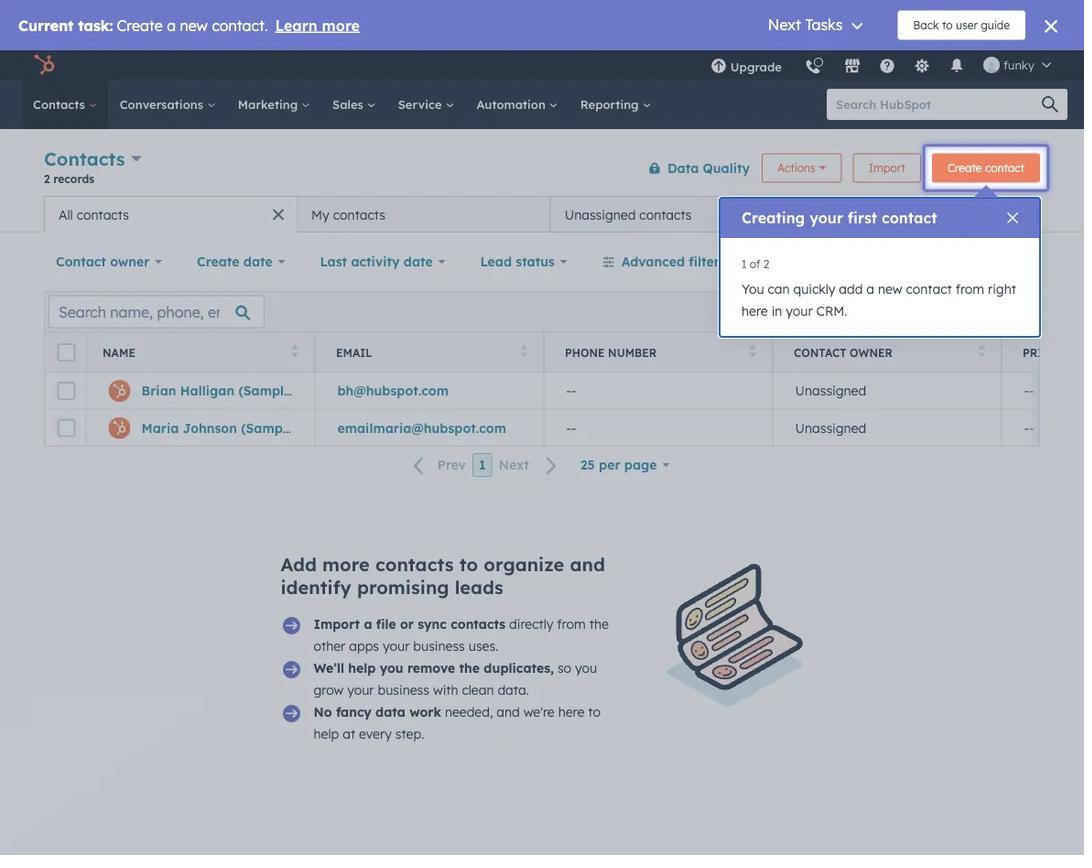 Task type: vqa. For each thing, say whether or not it's contained in the screenshot.
Create contact
yes



Task type: describe. For each thing, give the bounding box(es) containing it.
create date button
[[185, 244, 297, 280]]

(3/5)
[[906, 206, 938, 222]]

from inside directly from the other apps your business uses.
[[557, 617, 586, 633]]

view
[[873, 206, 902, 222]]

brian halligan (sample contact)
[[142, 383, 351, 399]]

settings image
[[914, 59, 931, 75]]

last activity date
[[320, 254, 433, 270]]

uses.
[[469, 639, 499, 655]]

contact inside you can quickly add a new contact from right here in your crm.
[[907, 281, 953, 297]]

1 vertical spatial 2
[[764, 257, 770, 271]]

actions button
[[762, 153, 843, 183]]

Search name, phone, email addresses, or company search field
[[49, 296, 265, 328]]

data quality
[[668, 160, 751, 176]]

2 records
[[44, 172, 94, 186]]

creating
[[742, 209, 806, 227]]

so
[[558, 661, 572, 677]]

number
[[608, 346, 657, 360]]

(sample for johnson
[[241, 420, 294, 436]]

so you grow your business with clean data.
[[314, 661, 598, 699]]

import a file or sync contacts
[[314, 617, 506, 633]]

help button
[[872, 50, 903, 80]]

last activity date button
[[308, 244, 458, 280]]

at
[[343, 727, 356, 743]]

menu containing funky
[[700, 50, 1063, 87]]

filters
[[689, 254, 726, 270]]

clean
[[462, 683, 494, 699]]

contact inside button
[[986, 161, 1025, 175]]

advanced
[[622, 254, 685, 270]]

help inside needed, and we're here to help at every step.
[[314, 727, 339, 743]]

next
[[499, 457, 530, 473]]

press to sort. image for contact owner
[[979, 345, 986, 358]]

last
[[320, 254, 347, 270]]

funky
[[1004, 57, 1035, 72]]

25 per page
[[581, 457, 657, 473]]

(0)
[[730, 254, 749, 270]]

funky button
[[973, 50, 1063, 80]]

1 you from the left
[[380, 661, 404, 677]]

all contacts button
[[44, 196, 297, 233]]

date inside "popup button"
[[404, 254, 433, 270]]

primary c
[[1024, 346, 1085, 360]]

we're
[[524, 705, 555, 721]]

pagination navigation
[[403, 453, 569, 478]]

prev
[[438, 457, 466, 473]]

press to sort. element for contact owner
[[979, 345, 986, 361]]

new
[[879, 281, 903, 297]]

first
[[848, 209, 878, 227]]

create for create date
[[197, 254, 240, 270]]

fancy
[[336, 705, 372, 721]]

c
[[1079, 346, 1085, 360]]

other
[[314, 639, 346, 655]]

data
[[668, 160, 699, 176]]

import button
[[854, 153, 922, 183]]

add
[[840, 281, 864, 297]]

25 per page button
[[569, 447, 682, 484]]

crm.
[[817, 303, 848, 319]]

here inside you can quickly add a new contact from right here in your crm.
[[742, 303, 769, 319]]

contacts for unassigned contacts
[[640, 207, 692, 223]]

actions
[[778, 161, 816, 175]]

export
[[889, 305, 923, 319]]

to inside add more contacts to organize and identify promising leads
[[460, 553, 478, 576]]

create contact button
[[933, 153, 1041, 183]]

all views
[[973, 206, 1029, 222]]

data.
[[498, 683, 529, 699]]

1 for 1
[[479, 457, 486, 473]]

we'll help you remove the duplicates,
[[314, 661, 554, 677]]

your inside you can quickly add a new contact from right here in your crm.
[[786, 303, 813, 319]]

unassigned contacts button
[[551, 196, 804, 233]]

calling icon button
[[798, 52, 829, 79]]

contact) for emailmaria@hubspot.com
[[298, 420, 353, 436]]

contact owner button
[[44, 244, 174, 280]]

create contact
[[948, 161, 1025, 175]]

hubspot link
[[22, 54, 69, 76]]

records
[[53, 172, 94, 186]]

1 vertical spatial contact
[[882, 209, 938, 227]]

press to sort. element for email
[[521, 345, 528, 361]]

your left first
[[810, 209, 844, 227]]

of
[[750, 257, 761, 271]]

hubspot image
[[33, 54, 55, 76]]

organize
[[484, 553, 565, 576]]

all for all views
[[973, 206, 989, 222]]

1 button
[[473, 454, 493, 477]]

the inside directly from the other apps your business uses.
[[590, 617, 609, 633]]

unassigned button for bh@hubspot.com
[[773, 373, 1002, 410]]

bh@hubspot.com button
[[315, 373, 544, 410]]

data
[[376, 705, 406, 721]]

page
[[625, 457, 657, 473]]

date inside popup button
[[244, 254, 273, 270]]

work
[[410, 705, 442, 721]]

export button
[[877, 300, 935, 324]]

contacts for all contacts
[[77, 207, 129, 223]]

promising
[[357, 576, 450, 599]]

my
[[312, 207, 330, 223]]

contacts button
[[44, 146, 142, 172]]

create for create contact
[[948, 161, 983, 175]]

identify
[[281, 576, 352, 599]]

here inside needed, and we're here to help at every step.
[[559, 705, 585, 721]]

a inside you can quickly add a new contact from right here in your crm.
[[867, 281, 875, 297]]

contacts
[[44, 148, 125, 170]]

press to sort. image for press to sort. 'element' corresponding to phone number
[[750, 345, 757, 358]]

phone
[[565, 346, 605, 360]]

leads
[[455, 576, 504, 599]]

brian
[[142, 383, 176, 399]]

press to sort. image for 4th press to sort. 'element' from right
[[292, 345, 299, 358]]

Search HubSpot search field
[[827, 89, 1052, 120]]

import for import
[[869, 161, 906, 175]]

settings link
[[903, 50, 942, 80]]

brian halligan (sample contact) link
[[142, 383, 351, 399]]

funky town image
[[984, 57, 1001, 73]]

per
[[599, 457, 621, 473]]

maria
[[142, 420, 179, 436]]

1 vertical spatial contact owner
[[794, 346, 893, 360]]

upgrade image
[[711, 59, 727, 75]]

data quality button
[[637, 150, 751, 186]]



Task type: locate. For each thing, give the bounding box(es) containing it.
search button
[[1034, 89, 1068, 120]]

prev button
[[403, 454, 473, 478]]

you
[[380, 661, 404, 677], [575, 661, 598, 677]]

emailmaria@hubspot.com link
[[338, 420, 507, 436]]

1 horizontal spatial press to sort. image
[[750, 345, 757, 358]]

1 horizontal spatial help
[[348, 661, 376, 677]]

press to sort. element left phone
[[521, 345, 528, 361]]

1 horizontal spatial create
[[948, 161, 983, 175]]

add for add more contacts to organize and identify promising leads
[[281, 553, 317, 576]]

maria johnson (sample contact)
[[142, 420, 353, 436]]

1 horizontal spatial here
[[742, 303, 769, 319]]

1 left of
[[742, 257, 747, 271]]

contacts inside add more contacts to organize and identify promising leads
[[376, 553, 454, 576]]

1 vertical spatial and
[[497, 705, 520, 721]]

no
[[314, 705, 332, 721]]

1 horizontal spatial from
[[956, 281, 985, 297]]

1 of 2
[[742, 257, 770, 271]]

1 horizontal spatial you
[[575, 661, 598, 677]]

create down all contacts button on the top left of the page
[[197, 254, 240, 270]]

0 horizontal spatial all
[[59, 207, 73, 223]]

0 horizontal spatial add
[[281, 553, 317, 576]]

from inside you can quickly add a new contact from right here in your crm.
[[956, 281, 985, 297]]

0 horizontal spatial and
[[497, 705, 520, 721]]

step.
[[396, 727, 425, 743]]

to left organize
[[460, 553, 478, 576]]

press to sort. image left primary c column header
[[979, 345, 986, 358]]

all for all contacts
[[59, 207, 73, 223]]

create inside popup button
[[197, 254, 240, 270]]

unassigned button for emailmaria@hubspot.com
[[773, 410, 1002, 446]]

lead status button
[[469, 244, 580, 280]]

advanced filters (0) button
[[591, 244, 760, 280]]

quickly
[[794, 281, 836, 297]]

help image
[[880, 59, 896, 75]]

here right the we're
[[559, 705, 585, 721]]

every
[[359, 727, 392, 743]]

1 vertical spatial 1
[[479, 457, 486, 473]]

1 vertical spatial here
[[559, 705, 585, 721]]

0 horizontal spatial owner
[[110, 254, 150, 270]]

0 horizontal spatial a
[[364, 617, 372, 633]]

import inside button
[[869, 161, 906, 175]]

0 horizontal spatial date
[[244, 254, 273, 270]]

0 vertical spatial 1
[[742, 257, 747, 271]]

0 horizontal spatial you
[[380, 661, 404, 677]]

-- button down number
[[544, 373, 773, 410]]

press to sort. element for phone number
[[750, 345, 757, 361]]

1 vertical spatial help
[[314, 727, 339, 743]]

your up 'fancy'
[[347, 683, 374, 699]]

create
[[948, 161, 983, 175], [197, 254, 240, 270]]

add inside add more contacts to organize and identify promising leads
[[281, 553, 317, 576]]

contact down crm.
[[794, 346, 847, 360]]

1 horizontal spatial all
[[973, 206, 989, 222]]

from left right
[[956, 281, 985, 297]]

from
[[956, 281, 985, 297], [557, 617, 586, 633]]

0 vertical spatial 2
[[44, 172, 50, 186]]

1 press to sort. element from the left
[[292, 345, 299, 361]]

1 vertical spatial to
[[589, 705, 601, 721]]

1 press to sort. image from the left
[[521, 345, 528, 358]]

halligan
[[180, 383, 235, 399]]

2 press to sort. image from the left
[[750, 345, 757, 358]]

search image
[[1043, 96, 1059, 113]]

2 inside contacts banner
[[44, 172, 50, 186]]

1 horizontal spatial and
[[570, 553, 606, 576]]

press to sort. image left email
[[292, 345, 299, 358]]

1 horizontal spatial the
[[590, 617, 609, 633]]

your
[[810, 209, 844, 227], [786, 303, 813, 319], [383, 639, 410, 655], [347, 683, 374, 699]]

lead status
[[481, 254, 555, 270]]

import up other
[[314, 617, 360, 633]]

add inside popup button
[[844, 206, 869, 222]]

1 horizontal spatial 2
[[764, 257, 770, 271]]

0 vertical spatial create
[[948, 161, 983, 175]]

add left more
[[281, 553, 317, 576]]

-
[[567, 383, 572, 399], [572, 383, 577, 399], [1025, 383, 1030, 399], [1030, 383, 1035, 399], [567, 420, 572, 436], [572, 420, 577, 436], [1025, 420, 1030, 436], [1030, 420, 1035, 436]]

import for import a file or sync contacts
[[314, 617, 360, 633]]

can
[[768, 281, 790, 297]]

press to sort. element down you
[[750, 345, 757, 361]]

0 vertical spatial business
[[414, 639, 465, 655]]

2 -- button from the top
[[544, 410, 773, 446]]

0 horizontal spatial help
[[314, 727, 339, 743]]

you inside so you grow your business with clean data.
[[575, 661, 598, 677]]

0 vertical spatial add
[[844, 206, 869, 222]]

all contacts
[[59, 207, 129, 223]]

1 horizontal spatial press to sort. image
[[979, 345, 986, 358]]

close image
[[1008, 213, 1019, 224]]

0 horizontal spatial here
[[559, 705, 585, 721]]

1 horizontal spatial owner
[[850, 346, 893, 360]]

0 vertical spatial from
[[956, 281, 985, 297]]

maria johnson (sample contact) link
[[142, 420, 353, 436]]

4 press to sort. element from the left
[[979, 345, 986, 361]]

2 date from the left
[[404, 254, 433, 270]]

emailmaria@hubspot.com
[[338, 420, 507, 436]]

a left file in the left of the page
[[364, 617, 372, 633]]

you
[[742, 281, 765, 297]]

3 press to sort. element from the left
[[750, 345, 757, 361]]

contacts right my
[[333, 207, 386, 223]]

0 vertical spatial contact)
[[295, 383, 351, 399]]

marketplaces button
[[834, 50, 872, 80]]

advanced filters (0)
[[622, 254, 749, 270]]

1 -- button from the top
[[544, 373, 773, 410]]

2 left records
[[44, 172, 50, 186]]

1 horizontal spatial contact
[[794, 346, 847, 360]]

press to sort. element
[[292, 345, 299, 361], [521, 345, 528, 361], [750, 345, 757, 361], [979, 345, 986, 361]]

2 all from the left
[[59, 207, 73, 223]]

contact down all contacts
[[56, 254, 106, 270]]

views
[[993, 206, 1029, 222]]

unassigned for emailmaria@hubspot.com
[[796, 420, 867, 436]]

sync
[[418, 617, 447, 633]]

from right directly
[[557, 617, 586, 633]]

contacts up advanced filters (0) button
[[640, 207, 692, 223]]

1 horizontal spatial to
[[589, 705, 601, 721]]

0 horizontal spatial press to sort. image
[[292, 345, 299, 358]]

0 vertical spatial owner
[[110, 254, 150, 270]]

all inside button
[[59, 207, 73, 223]]

1 horizontal spatial import
[[869, 161, 906, 175]]

1 vertical spatial contact)
[[298, 420, 353, 436]]

owner up search name, phone, email addresses, or company search box
[[110, 254, 150, 270]]

contact owner
[[56, 254, 150, 270], [794, 346, 893, 360]]

contact) down bh@hubspot.com link
[[298, 420, 353, 436]]

1 horizontal spatial add
[[844, 206, 869, 222]]

primary
[[1024, 346, 1076, 360]]

contact right first
[[882, 209, 938, 227]]

menu
[[700, 50, 1063, 87]]

here down you
[[742, 303, 769, 319]]

contact up export
[[907, 281, 953, 297]]

primary c column header
[[1002, 333, 1085, 373]]

next button
[[493, 454, 569, 478]]

file
[[376, 617, 396, 633]]

0 vertical spatial here
[[742, 303, 769, 319]]

you right so
[[575, 661, 598, 677]]

all left views
[[973, 206, 989, 222]]

0 horizontal spatial from
[[557, 617, 586, 633]]

create inside button
[[948, 161, 983, 175]]

1 vertical spatial from
[[557, 617, 586, 633]]

unassigned inside button
[[565, 207, 636, 223]]

1 inside the "1" button
[[479, 457, 486, 473]]

bh@hubspot.com link
[[338, 383, 449, 399]]

name
[[103, 346, 136, 360]]

contacts
[[77, 207, 129, 223], [333, 207, 386, 223], [640, 207, 692, 223], [376, 553, 454, 576], [451, 617, 506, 633]]

--
[[567, 383, 577, 399], [1025, 383, 1035, 399], [567, 420, 577, 436], [1025, 420, 1035, 436]]

0 horizontal spatial contact owner
[[56, 254, 150, 270]]

apps
[[349, 639, 379, 655]]

owner
[[110, 254, 150, 270], [850, 346, 893, 360]]

marketplaces image
[[845, 59, 861, 75]]

press to sort. element left email
[[292, 345, 299, 361]]

activity
[[351, 254, 400, 270]]

2 unassigned button from the top
[[773, 410, 1002, 446]]

contacts down records
[[77, 207, 129, 223]]

create up all views at the right of the page
[[948, 161, 983, 175]]

contacts banner
[[44, 144, 1041, 196]]

2 vertical spatial unassigned
[[796, 420, 867, 436]]

business inside so you grow your business with clean data.
[[378, 683, 430, 699]]

add for add view (3/5)
[[844, 206, 869, 222]]

0 vertical spatial contact owner
[[56, 254, 150, 270]]

owner inside 'popup button'
[[110, 254, 150, 270]]

a right add
[[867, 281, 875, 297]]

2 right of
[[764, 257, 770, 271]]

0 vertical spatial the
[[590, 617, 609, 633]]

contact up all views at the right of the page
[[986, 161, 1025, 175]]

add view (3/5)
[[844, 206, 938, 222]]

your down file in the left of the page
[[383, 639, 410, 655]]

lead
[[481, 254, 512, 270]]

press to sort. element left primary c column header
[[979, 345, 986, 361]]

notifications button
[[942, 50, 973, 80]]

emailmaria@hubspot.com button
[[315, 410, 544, 446]]

my contacts button
[[297, 196, 551, 233]]

upgrade
[[731, 59, 782, 74]]

2 vertical spatial contact
[[907, 281, 953, 297]]

calling icon image
[[805, 60, 822, 76]]

directly from the other apps your business uses.
[[314, 617, 609, 655]]

the up clean
[[460, 661, 480, 677]]

date left last
[[244, 254, 273, 270]]

0 horizontal spatial 1
[[479, 457, 486, 473]]

create date
[[197, 254, 273, 270]]

0 vertical spatial unassigned
[[565, 207, 636, 223]]

1 horizontal spatial date
[[404, 254, 433, 270]]

contacts inside button
[[640, 207, 692, 223]]

business inside directly from the other apps your business uses.
[[414, 639, 465, 655]]

needed,
[[445, 705, 493, 721]]

1 vertical spatial create
[[197, 254, 240, 270]]

grow
[[314, 683, 344, 699]]

more
[[323, 553, 370, 576]]

press to sort. image down you
[[750, 345, 757, 358]]

1 right the prev
[[479, 457, 486, 473]]

contacts up uses.
[[451, 617, 506, 633]]

1 vertical spatial contact
[[794, 346, 847, 360]]

contact owner inside 'popup button'
[[56, 254, 150, 270]]

(sample up maria johnson (sample contact) link
[[239, 383, 292, 399]]

0 horizontal spatial create
[[197, 254, 240, 270]]

notifications image
[[949, 59, 966, 75]]

0 vertical spatial to
[[460, 553, 478, 576]]

0 horizontal spatial 2
[[44, 172, 50, 186]]

contact
[[56, 254, 106, 270], [794, 346, 847, 360]]

no fancy data work
[[314, 705, 442, 721]]

press to sort. image
[[521, 345, 528, 358], [979, 345, 986, 358]]

business up data
[[378, 683, 430, 699]]

contact owner down all contacts
[[56, 254, 150, 270]]

to inside needed, and we're here to help at every step.
[[589, 705, 601, 721]]

1 vertical spatial unassigned
[[796, 383, 867, 399]]

and inside needed, and we're here to help at every step.
[[497, 705, 520, 721]]

0 horizontal spatial to
[[460, 553, 478, 576]]

press to sort. image left phone
[[521, 345, 528, 358]]

the right directly
[[590, 617, 609, 633]]

contacts up import a file or sync contacts
[[376, 553, 454, 576]]

1 vertical spatial owner
[[850, 346, 893, 360]]

1 vertical spatial the
[[460, 661, 480, 677]]

phone number
[[565, 346, 657, 360]]

1 horizontal spatial 1
[[742, 257, 747, 271]]

and right organize
[[570, 553, 606, 576]]

my contacts
[[312, 207, 386, 223]]

help down apps
[[348, 661, 376, 677]]

-- button up page
[[544, 410, 773, 446]]

25
[[581, 457, 595, 473]]

owner down you can quickly add a new contact from right here in your crm.
[[850, 346, 893, 360]]

(sample down brian halligan (sample contact) link
[[241, 420, 294, 436]]

-- button for emailmaria@hubspot.com
[[544, 410, 773, 446]]

status
[[516, 254, 555, 270]]

1 vertical spatial add
[[281, 553, 317, 576]]

the
[[590, 617, 609, 633], [460, 661, 480, 677]]

0 horizontal spatial contact
[[56, 254, 106, 270]]

needed, and we're here to help at every step.
[[314, 705, 601, 743]]

help
[[348, 661, 376, 677], [314, 727, 339, 743]]

you left remove
[[380, 661, 404, 677]]

all down "2 records"
[[59, 207, 73, 223]]

0 vertical spatial help
[[348, 661, 376, 677]]

contact owner down crm.
[[794, 346, 893, 360]]

add left view
[[844, 206, 869, 222]]

date
[[244, 254, 273, 270], [404, 254, 433, 270]]

1 horizontal spatial contact owner
[[794, 346, 893, 360]]

in
[[772, 303, 783, 319]]

date right activity
[[404, 254, 433, 270]]

bh@hubspot.com
[[338, 383, 449, 399]]

contact inside 'popup button'
[[56, 254, 106, 270]]

add view (3/5) button
[[812, 196, 961, 233]]

0 vertical spatial contact
[[986, 161, 1025, 175]]

right
[[989, 281, 1017, 297]]

1 horizontal spatial a
[[867, 281, 875, 297]]

unassigned contacts
[[565, 207, 692, 223]]

-- button
[[544, 373, 773, 410], [544, 410, 773, 446]]

2 press to sort. image from the left
[[979, 345, 986, 358]]

0 vertical spatial (sample
[[239, 383, 292, 399]]

1 for 1 of 2
[[742, 257, 747, 271]]

1 vertical spatial business
[[378, 683, 430, 699]]

and down data.
[[497, 705, 520, 721]]

0 vertical spatial import
[[869, 161, 906, 175]]

your inside so you grow your business with clean data.
[[347, 683, 374, 699]]

contact) for bh@hubspot.com
[[295, 383, 351, 399]]

your right in
[[786, 303, 813, 319]]

0 horizontal spatial press to sort. image
[[521, 345, 528, 358]]

2
[[44, 172, 50, 186], [764, 257, 770, 271]]

2 you from the left
[[575, 661, 598, 677]]

2 press to sort. element from the left
[[521, 345, 528, 361]]

contacts for my contacts
[[333, 207, 386, 223]]

-- button for bh@hubspot.com
[[544, 373, 773, 410]]

0 vertical spatial a
[[867, 281, 875, 297]]

import up view
[[869, 161, 906, 175]]

0 vertical spatial and
[[570, 553, 606, 576]]

business up we'll help you remove the duplicates,
[[414, 639, 465, 655]]

1 vertical spatial import
[[314, 617, 360, 633]]

unassigned for bh@hubspot.com
[[796, 383, 867, 399]]

1 unassigned button from the top
[[773, 373, 1002, 410]]

unassigned
[[565, 207, 636, 223], [796, 383, 867, 399], [796, 420, 867, 436]]

0 horizontal spatial the
[[460, 661, 480, 677]]

1 vertical spatial a
[[364, 617, 372, 633]]

your inside directly from the other apps your business uses.
[[383, 639, 410, 655]]

contact) down email
[[295, 383, 351, 399]]

0 vertical spatial contact
[[56, 254, 106, 270]]

press to sort. image for email
[[521, 345, 528, 358]]

1 all from the left
[[973, 206, 989, 222]]

0 horizontal spatial import
[[314, 617, 360, 633]]

to right the we're
[[589, 705, 601, 721]]

1 vertical spatial (sample
[[241, 420, 294, 436]]

1 press to sort. image from the left
[[292, 345, 299, 358]]

and inside add more contacts to organize and identify promising leads
[[570, 553, 606, 576]]

(sample for halligan
[[239, 383, 292, 399]]

help down no
[[314, 727, 339, 743]]

or
[[400, 617, 414, 633]]

johnson
[[183, 420, 237, 436]]

creating your first contact
[[742, 209, 938, 227]]

1 date from the left
[[244, 254, 273, 270]]

press to sort. image
[[292, 345, 299, 358], [750, 345, 757, 358]]



